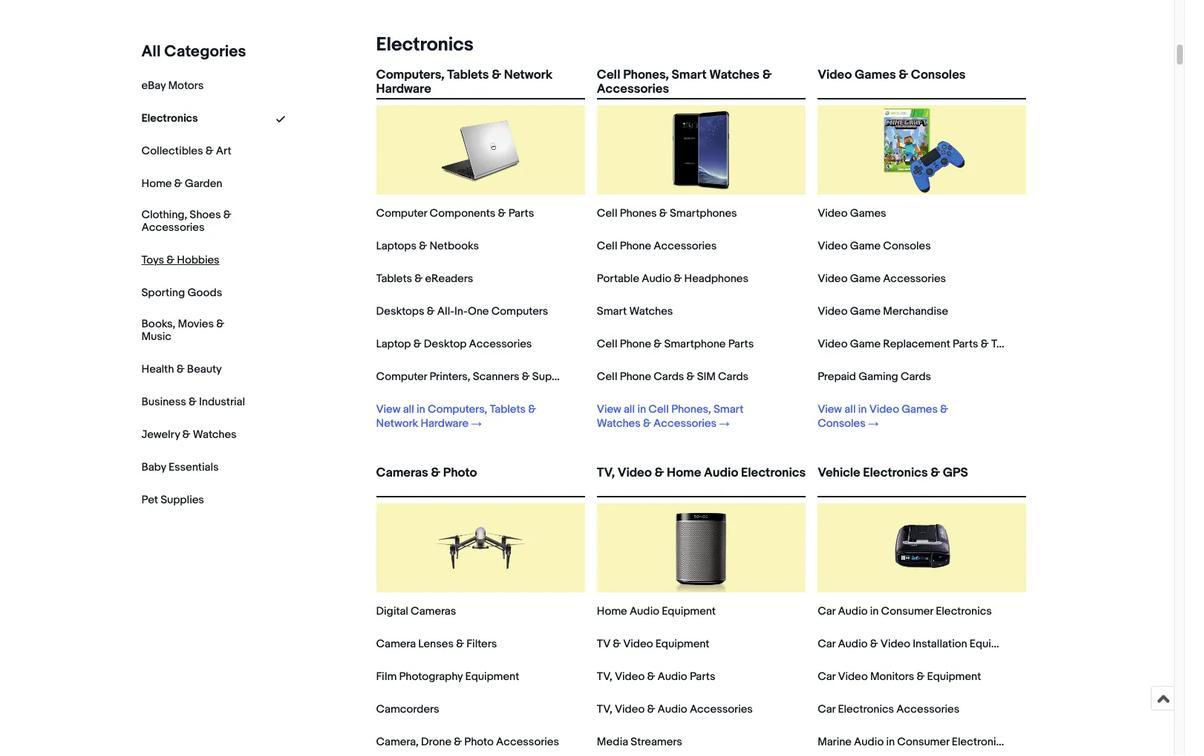 Task type: locate. For each thing, give the bounding box(es) containing it.
& inside view all in cell phones, smart watches & accessories
[[643, 417, 651, 431]]

0 horizontal spatial all
[[403, 403, 414, 417]]

in up car audio & video installation equipment link
[[870, 605, 879, 619]]

car for car electronics accessories
[[818, 703, 836, 717]]

accessories
[[597, 82, 669, 97], [142, 221, 205, 235], [654, 239, 717, 253], [884, 272, 947, 286], [469, 337, 532, 351], [654, 417, 717, 431], [690, 703, 753, 717], [897, 703, 960, 717], [496, 736, 559, 750]]

1 vertical spatial consoles
[[884, 239, 931, 253]]

computer components & parts
[[376, 207, 534, 221]]

prepaid gaming cards link
[[818, 370, 932, 384]]

tools
[[992, 337, 1018, 351]]

digital cameras link
[[376, 605, 456, 619]]

2 vertical spatial tv,
[[597, 703, 613, 717]]

3 car from the top
[[818, 670, 836, 684]]

baby essentials link
[[142, 460, 219, 474]]

1 view from the left
[[376, 403, 401, 417]]

0 vertical spatial phone
[[620, 239, 652, 253]]

parts up tv, video & audio accessories link
[[690, 670, 716, 684]]

computer down laptop
[[376, 370, 427, 384]]

tv & video equipment link
[[597, 637, 710, 652]]

phone down the cell phone & smartphone parts link on the top of the page
[[620, 370, 652, 384]]

cell phone accessories link
[[597, 239, 717, 253]]

home down view all in cell phones, smart watches & accessories link
[[667, 466, 702, 481]]

computers, inside computers, tablets & network hardware
[[376, 68, 445, 82]]

film photography equipment link
[[376, 670, 520, 684]]

car audio & video installation equipment
[[818, 637, 1024, 652]]

in for computers, tablets & network hardware
[[417, 403, 426, 417]]

watches
[[710, 68, 760, 82], [630, 305, 673, 319], [597, 417, 641, 431], [193, 428, 237, 442]]

tv, inside tv, video & home audio electronics link
[[597, 466, 615, 481]]

desktop
[[424, 337, 467, 351]]

0 horizontal spatial supplies
[[161, 493, 204, 507]]

home & garden link
[[142, 177, 222, 191]]

in down prepaid gaming cards link
[[859, 403, 867, 417]]

cell phones, smart watches & accessories
[[597, 68, 772, 97]]

electronics
[[376, 33, 474, 56], [142, 111, 198, 126], [741, 466, 806, 481], [864, 466, 928, 481], [936, 605, 992, 619], [838, 703, 895, 717], [952, 736, 1009, 750]]

digital
[[376, 605, 409, 619]]

0 vertical spatial consoles
[[911, 68, 966, 82]]

consoles
[[911, 68, 966, 82], [884, 239, 931, 253], [818, 417, 866, 431]]

0 horizontal spatial electronics link
[[142, 111, 198, 126]]

phone down smart watches link
[[620, 337, 652, 351]]

game down "video game consoles" link
[[850, 272, 881, 286]]

view down cell phone cards & sim cards link
[[597, 403, 622, 417]]

2 computer from the top
[[376, 370, 427, 384]]

network
[[504, 68, 553, 82], [376, 417, 418, 431]]

0 horizontal spatial smart
[[597, 305, 627, 319]]

motors
[[168, 79, 204, 93]]

1 horizontal spatial smart
[[672, 68, 707, 82]]

garden
[[185, 177, 222, 191]]

1 horizontal spatial all
[[624, 403, 635, 417]]

camera, drone & photo accessories
[[376, 736, 559, 750]]

0 vertical spatial smart
[[672, 68, 707, 82]]

desktops
[[376, 305, 425, 319]]

all up cameras & photo
[[403, 403, 414, 417]]

phones,
[[623, 68, 669, 82], [672, 403, 712, 417]]

components
[[430, 207, 496, 221]]

1 vertical spatial network
[[376, 417, 418, 431]]

view inside view all in cell phones, smart watches & accessories
[[597, 403, 622, 417]]

1 horizontal spatial phones,
[[672, 403, 712, 417]]

video games & consoles link
[[818, 68, 1027, 95]]

photo down view all in computers, tablets & network hardware
[[443, 466, 477, 481]]

1 game from the top
[[850, 239, 881, 253]]

0 horizontal spatial network
[[376, 417, 418, 431]]

2 vertical spatial consoles
[[818, 417, 866, 431]]

all down cell phone cards & sim cards
[[624, 403, 635, 417]]

network inside computers, tablets & network hardware
[[504, 68, 553, 82]]

all
[[403, 403, 414, 417], [624, 403, 635, 417], [845, 403, 856, 417]]

streamers
[[631, 736, 683, 750]]

1 vertical spatial computers,
[[428, 403, 488, 417]]

0 vertical spatial computer
[[376, 207, 427, 221]]

0 vertical spatial consumer
[[882, 605, 934, 619]]

game down video games
[[850, 239, 881, 253]]

game
[[850, 239, 881, 253], [850, 272, 881, 286], [850, 305, 881, 319], [850, 337, 881, 351]]

view all in computers, tablets & network hardware
[[376, 403, 537, 431]]

game up prepaid gaming cards
[[850, 337, 881, 351]]

1 vertical spatial phones,
[[672, 403, 712, 417]]

marine audio in consumer electronics
[[818, 736, 1009, 750]]

0 vertical spatial network
[[504, 68, 553, 82]]

in inside view all in cell phones, smart watches & accessories
[[638, 403, 646, 417]]

laptops & netbooks
[[376, 239, 479, 253]]

1 vertical spatial games
[[850, 207, 887, 221]]

accessories inside cell phones, smart watches & accessories
[[597, 82, 669, 97]]

in for video games & consoles
[[859, 403, 867, 417]]

3 all from the left
[[845, 403, 856, 417]]

car video monitors & equipment link
[[818, 670, 982, 684]]

0 vertical spatial hardware
[[376, 82, 431, 97]]

tv, for tv, video & home audio electronics
[[597, 466, 615, 481]]

2 vertical spatial tablets
[[490, 403, 526, 417]]

0 horizontal spatial tablets
[[376, 272, 412, 286]]

health & beauty link
[[142, 362, 222, 376]]

3 view from the left
[[818, 403, 843, 417]]

2 vertical spatial phone
[[620, 370, 652, 384]]

parts right smartphone
[[729, 337, 754, 351]]

tablets & ereaders
[[376, 272, 473, 286]]

1 vertical spatial cameras
[[411, 605, 456, 619]]

1 horizontal spatial tablets
[[447, 68, 489, 82]]

computer for computer printers, scanners & supplies
[[376, 370, 427, 384]]

0 vertical spatial tv,
[[597, 466, 615, 481]]

0 horizontal spatial phones,
[[623, 68, 669, 82]]

books,
[[142, 317, 175, 331]]

0 horizontal spatial home
[[142, 177, 172, 191]]

computers, tablets & network hardware image
[[436, 105, 525, 195]]

audio
[[642, 272, 672, 286], [704, 466, 739, 481], [630, 605, 660, 619], [838, 605, 868, 619], [838, 637, 868, 652], [658, 670, 688, 684], [658, 703, 688, 717], [854, 736, 884, 750]]

1 horizontal spatial supplies
[[533, 370, 576, 384]]

2 car from the top
[[818, 637, 836, 652]]

2 horizontal spatial all
[[845, 403, 856, 417]]

1 horizontal spatial network
[[504, 68, 553, 82]]

home up tv
[[597, 605, 628, 619]]

2 vertical spatial games
[[902, 403, 938, 417]]

supplies right scanners
[[533, 370, 576, 384]]

2 horizontal spatial cards
[[901, 370, 932, 384]]

equipment right installation
[[970, 637, 1024, 652]]

car for car video monitors & equipment
[[818, 670, 836, 684]]

art
[[216, 144, 232, 158]]

hardware inside computers, tablets & network hardware
[[376, 82, 431, 97]]

1 vertical spatial electronics link
[[142, 111, 198, 126]]

in inside view all in video games & consoles
[[859, 403, 867, 417]]

game for merchandise
[[850, 305, 881, 319]]

phones, inside view all in cell phones, smart watches & accessories
[[672, 403, 712, 417]]

3 cards from the left
[[901, 370, 932, 384]]

car audio in consumer electronics link
[[818, 605, 992, 619]]

car for car audio in consumer electronics
[[818, 605, 836, 619]]

photo right the drone
[[465, 736, 494, 750]]

books, movies & music
[[142, 317, 224, 344]]

in inside view all in computers, tablets & network hardware
[[417, 403, 426, 417]]

3 game from the top
[[850, 305, 881, 319]]

installation
[[913, 637, 968, 652]]

media
[[597, 736, 629, 750]]

4 car from the top
[[818, 703, 836, 717]]

0 horizontal spatial view
[[376, 403, 401, 417]]

network inside view all in computers, tablets & network hardware
[[376, 417, 418, 431]]

1 horizontal spatial electronics link
[[370, 33, 474, 56]]

0 horizontal spatial cards
[[654, 370, 684, 384]]

0 vertical spatial games
[[855, 68, 896, 82]]

consumer up car audio & video installation equipment link
[[882, 605, 934, 619]]

phone for &
[[620, 337, 652, 351]]

sim
[[697, 370, 716, 384]]

1 vertical spatial supplies
[[161, 493, 204, 507]]

1 cards from the left
[[654, 370, 684, 384]]

2 game from the top
[[850, 272, 881, 286]]

1 vertical spatial computer
[[376, 370, 427, 384]]

cards down the cell phone & smartphone parts link on the top of the page
[[654, 370, 684, 384]]

ereaders
[[425, 272, 473, 286]]

2 vertical spatial smart
[[714, 403, 744, 417]]

view all in computers, tablets & network hardware link
[[376, 403, 564, 431]]

tv,
[[597, 466, 615, 481], [597, 670, 613, 684], [597, 703, 613, 717]]

movies
[[178, 317, 214, 331]]

2 horizontal spatial view
[[818, 403, 843, 417]]

1 vertical spatial tv,
[[597, 670, 613, 684]]

cell phone & smartphone parts
[[597, 337, 754, 351]]

view inside view all in computers, tablets & network hardware
[[376, 403, 401, 417]]

1 vertical spatial phone
[[620, 337, 652, 351]]

hardware
[[376, 82, 431, 97], [421, 417, 469, 431]]

0 vertical spatial home
[[142, 177, 172, 191]]

watches inside cell phones, smart watches & accessories
[[710, 68, 760, 82]]

all for hardware
[[403, 403, 414, 417]]

consoles inside view all in video games & consoles
[[818, 417, 866, 431]]

0 vertical spatial computers,
[[376, 68, 445, 82]]

printers,
[[430, 370, 471, 384]]

2 tv, from the top
[[597, 670, 613, 684]]

home for audio
[[597, 605, 628, 619]]

cards right sim
[[718, 370, 749, 384]]

0 vertical spatial cameras
[[376, 466, 428, 481]]

& inside view all in computers, tablets & network hardware
[[528, 403, 537, 417]]

cell for cell phones & smartphones
[[597, 207, 618, 221]]

sporting goods
[[142, 286, 222, 300]]

home & garden
[[142, 177, 222, 191]]

phone
[[620, 239, 652, 253], [620, 337, 652, 351], [620, 370, 652, 384]]

all down prepaid
[[845, 403, 856, 417]]

1 vertical spatial hardware
[[421, 417, 469, 431]]

1 all from the left
[[403, 403, 414, 417]]

cards down replacement
[[901, 370, 932, 384]]

4 game from the top
[[850, 337, 881, 351]]

all inside view all in cell phones, smart watches & accessories
[[624, 403, 635, 417]]

game down the video game accessories link
[[850, 305, 881, 319]]

video game replacement parts & tools link
[[818, 337, 1018, 351]]

jewelry
[[142, 428, 180, 442]]

computer components & parts link
[[376, 207, 534, 221]]

tv, video & audio accessories
[[597, 703, 753, 717]]

in up cameras & photo
[[417, 403, 426, 417]]

camera lenses & filters
[[376, 637, 497, 652]]

phone down phones
[[620, 239, 652, 253]]

0 vertical spatial electronics link
[[370, 33, 474, 56]]

home
[[142, 177, 172, 191], [667, 466, 702, 481], [597, 605, 628, 619]]

cell phone cards & sim cards link
[[597, 370, 749, 384]]

2 horizontal spatial home
[[667, 466, 702, 481]]

smartphone
[[664, 337, 726, 351]]

view all in cell phones, smart watches & accessories
[[597, 403, 744, 431]]

home up clothing,
[[142, 177, 172, 191]]

supplies right "pet"
[[161, 493, 204, 507]]

vehicle
[[818, 466, 861, 481]]

2 phone from the top
[[620, 337, 652, 351]]

computer up the laptops
[[376, 207, 427, 221]]

1 vertical spatial consumer
[[898, 736, 950, 750]]

pet supplies
[[142, 493, 204, 507]]

tv, for tv, video & audio parts
[[597, 670, 613, 684]]

2 all from the left
[[624, 403, 635, 417]]

& inside books, movies & music
[[216, 317, 224, 331]]

2 view from the left
[[597, 403, 622, 417]]

in down cell phone cards & sim cards link
[[638, 403, 646, 417]]

baby essentials
[[142, 460, 219, 474]]

& inside cell phones, smart watches & accessories
[[763, 68, 772, 82]]

2 horizontal spatial smart
[[714, 403, 744, 417]]

cell inside cell phones, smart watches & accessories
[[597, 68, 621, 82]]

computer printers, scanners & supplies
[[376, 370, 576, 384]]

1 horizontal spatial home
[[597, 605, 628, 619]]

electronics link up computers, tablets & network hardware
[[370, 33, 474, 56]]

0 vertical spatial tablets
[[447, 68, 489, 82]]

music
[[142, 330, 171, 344]]

1 car from the top
[[818, 605, 836, 619]]

hardware inside view all in computers, tablets & network hardware
[[421, 417, 469, 431]]

computers,
[[376, 68, 445, 82], [428, 403, 488, 417]]

video inside view all in video games & consoles
[[870, 403, 900, 417]]

in
[[417, 403, 426, 417], [638, 403, 646, 417], [859, 403, 867, 417], [870, 605, 879, 619], [887, 736, 895, 750]]

consumer down car electronics accessories "link"
[[898, 736, 950, 750]]

parts right components
[[509, 207, 534, 221]]

cell for cell phones, smart watches & accessories
[[597, 68, 621, 82]]

2 horizontal spatial tablets
[[490, 403, 526, 417]]

film photography equipment
[[376, 670, 520, 684]]

pet supplies link
[[142, 493, 204, 507]]

goods
[[188, 286, 222, 300]]

view down laptop
[[376, 403, 401, 417]]

all inside view all in computers, tablets & network hardware
[[403, 403, 414, 417]]

0 vertical spatial phones,
[[623, 68, 669, 82]]

equipment up tv & video equipment link
[[662, 605, 716, 619]]

3 tv, from the top
[[597, 703, 613, 717]]

2 vertical spatial home
[[597, 605, 628, 619]]

cell inside view all in cell phones, smart watches & accessories
[[649, 403, 669, 417]]

1 horizontal spatial view
[[597, 403, 622, 417]]

in for cell phones, smart watches & accessories
[[638, 403, 646, 417]]

view down prepaid
[[818, 403, 843, 417]]

1 computer from the top
[[376, 207, 427, 221]]

pet
[[142, 493, 158, 507]]

1 horizontal spatial cards
[[718, 370, 749, 384]]

smart watches
[[597, 305, 673, 319]]

electronics link up 'collectibles'
[[142, 111, 198, 126]]

game for replacement
[[850, 337, 881, 351]]

1 phone from the top
[[620, 239, 652, 253]]

consoles inside video games & consoles link
[[911, 68, 966, 82]]

1 tv, from the top
[[597, 466, 615, 481]]

view inside view all in video games & consoles
[[818, 403, 843, 417]]

3 phone from the top
[[620, 370, 652, 384]]

smart
[[672, 68, 707, 82], [597, 305, 627, 319], [714, 403, 744, 417]]



Task type: describe. For each thing, give the bounding box(es) containing it.
cell phones, smart watches & accessories image
[[657, 105, 746, 195]]

0 vertical spatial photo
[[443, 466, 477, 481]]

camcorders
[[376, 703, 440, 717]]

car audio in consumer electronics
[[818, 605, 992, 619]]

sporting
[[142, 286, 185, 300]]

view all in video games & consoles link
[[818, 403, 1006, 431]]

health
[[142, 362, 174, 376]]

car audio & video installation equipment link
[[818, 637, 1024, 652]]

& inside clothing, shoes & accessories
[[223, 208, 231, 222]]

smart inside view all in cell phones, smart watches & accessories
[[714, 403, 744, 417]]

netbooks
[[430, 239, 479, 253]]

phone for cards
[[620, 370, 652, 384]]

tablets inside computers, tablets & network hardware
[[447, 68, 489, 82]]

cameras & photo image
[[436, 504, 525, 593]]

tv, video & home audio electronics image
[[657, 504, 746, 593]]

video game consoles link
[[818, 239, 931, 253]]

accessories inside clothing, shoes & accessories
[[142, 221, 205, 235]]

lenses
[[419, 637, 454, 652]]

& inside view all in video games & consoles
[[941, 403, 949, 417]]

equipment down filters
[[466, 670, 520, 684]]

cards for video games & consoles
[[901, 370, 932, 384]]

car electronics accessories
[[818, 703, 960, 717]]

smart inside cell phones, smart watches & accessories
[[672, 68, 707, 82]]

2 cards from the left
[[718, 370, 749, 384]]

digital cameras
[[376, 605, 456, 619]]

video game accessories link
[[818, 272, 947, 286]]

view all in cell phones, smart watches & accessories link
[[597, 403, 785, 431]]

consumer for marine
[[898, 736, 950, 750]]

marine audio in consumer electronics link
[[818, 736, 1009, 750]]

laptop & desktop accessories
[[376, 337, 532, 351]]

ebay motors link
[[142, 79, 204, 93]]

games inside view all in video games & consoles
[[902, 403, 938, 417]]

tv & video equipment
[[597, 637, 710, 652]]

video game replacement parts & tools
[[818, 337, 1018, 351]]

media streamers
[[597, 736, 683, 750]]

tv
[[597, 637, 611, 652]]

video games & consoles image
[[878, 105, 967, 195]]

1 vertical spatial tablets
[[376, 272, 412, 286]]

car for car audio & video installation equipment
[[818, 637, 836, 652]]

computers, tablets & network hardware
[[376, 68, 553, 97]]

tablets inside view all in computers, tablets & network hardware
[[490, 403, 526, 417]]

toys
[[142, 253, 164, 267]]

cameras inside cameras & photo link
[[376, 466, 428, 481]]

home for &
[[142, 177, 172, 191]]

view for &
[[597, 403, 622, 417]]

desktops & all-in-one computers link
[[376, 305, 549, 319]]

tv, video & audio parts link
[[597, 670, 716, 684]]

business & industrial
[[142, 395, 245, 409]]

laptops
[[376, 239, 417, 253]]

cell phones & smartphones link
[[597, 207, 737, 221]]

cell phone cards & sim cards
[[597, 370, 749, 384]]

parts left tools
[[953, 337, 979, 351]]

laptop & desktop accessories link
[[376, 337, 532, 351]]

car electronics accessories link
[[818, 703, 960, 717]]

computer printers, scanners & supplies link
[[376, 370, 576, 384]]

vehicle electronics & gps image
[[878, 504, 967, 593]]

view all in video games & consoles
[[818, 403, 949, 431]]

headphones
[[685, 272, 749, 286]]

game for consoles
[[850, 239, 881, 253]]

view for hardware
[[376, 403, 401, 417]]

cell phone accessories
[[597, 239, 717, 253]]

video game consoles
[[818, 239, 931, 253]]

prepaid
[[818, 370, 857, 384]]

portable
[[597, 272, 640, 286]]

cell for cell phone accessories
[[597, 239, 618, 253]]

smart watches link
[[597, 305, 673, 319]]

game for accessories
[[850, 272, 881, 286]]

in-
[[455, 305, 468, 319]]

smartphones
[[670, 207, 737, 221]]

all inside view all in video games & consoles
[[845, 403, 856, 417]]

cell phone & smartphone parts link
[[597, 337, 754, 351]]

one
[[468, 305, 489, 319]]

video game merchandise
[[818, 305, 949, 319]]

1 vertical spatial photo
[[465, 736, 494, 750]]

all for &
[[624, 403, 635, 417]]

clothing, shoes & accessories
[[142, 208, 231, 235]]

accessories inside view all in cell phones, smart watches & accessories
[[654, 417, 717, 431]]

laptops & netbooks link
[[376, 239, 479, 253]]

home audio equipment
[[597, 605, 716, 619]]

1 vertical spatial home
[[667, 466, 702, 481]]

equipment down home audio equipment
[[656, 637, 710, 652]]

& inside computers, tablets & network hardware
[[492, 68, 501, 82]]

replacement
[[884, 337, 951, 351]]

video games & consoles
[[818, 68, 966, 82]]

1 vertical spatial smart
[[597, 305, 627, 319]]

tv, for tv, video & audio accessories
[[597, 703, 613, 717]]

business & industrial link
[[142, 395, 245, 409]]

media streamers link
[[597, 736, 683, 750]]

camcorders link
[[376, 703, 440, 717]]

cell for cell phone & smartphone parts
[[597, 337, 618, 351]]

games for video games & consoles
[[855, 68, 896, 82]]

car video monitors & equipment
[[818, 670, 982, 684]]

tablets & ereaders link
[[376, 272, 473, 286]]

gaming
[[859, 370, 899, 384]]

tv, video & home audio electronics
[[597, 466, 806, 481]]

phones
[[620, 207, 657, 221]]

jewelry & watches link
[[142, 428, 237, 442]]

consumer for car
[[882, 605, 934, 619]]

drone
[[421, 736, 452, 750]]

in down the car electronics accessories
[[887, 736, 895, 750]]

0 vertical spatial supplies
[[533, 370, 576, 384]]

merchandise
[[884, 305, 949, 319]]

essentials
[[169, 460, 219, 474]]

ebay motors
[[142, 79, 204, 93]]

marine
[[818, 736, 852, 750]]

watches inside view all in cell phones, smart watches & accessories
[[597, 417, 641, 431]]

ebay
[[142, 79, 166, 93]]

computer for computer components & parts
[[376, 207, 427, 221]]

vehicle electronics & gps
[[818, 466, 969, 481]]

portable audio & headphones link
[[597, 272, 749, 286]]

business
[[142, 395, 186, 409]]

equipment down installation
[[928, 670, 982, 684]]

collectibles & art
[[142, 144, 232, 158]]

filters
[[467, 637, 497, 652]]

cards for cell phones, smart watches & accessories
[[654, 370, 684, 384]]

cell phones, smart watches & accessories link
[[597, 68, 806, 97]]

phones, inside cell phones, smart watches & accessories
[[623, 68, 669, 82]]

beauty
[[187, 362, 222, 376]]

camera, drone & photo accessories link
[[376, 736, 559, 750]]

cell for cell phone cards & sim cards
[[597, 370, 618, 384]]

games for video games
[[850, 207, 887, 221]]

computers, inside view all in computers, tablets & network hardware
[[428, 403, 488, 417]]

phone for accessories
[[620, 239, 652, 253]]

cell phones & smartphones
[[597, 207, 737, 221]]



Task type: vqa. For each thing, say whether or not it's contained in the screenshot.


